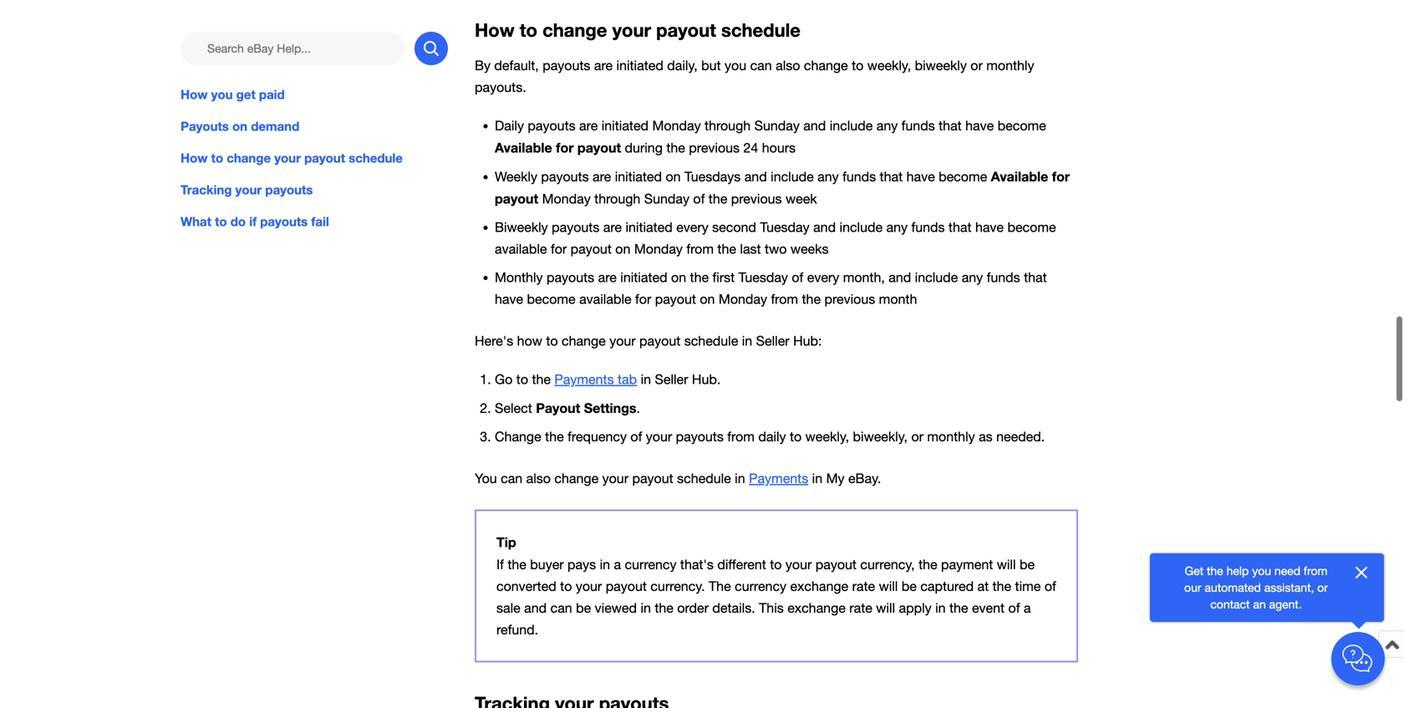 Task type: describe. For each thing, give the bounding box(es) containing it.
get
[[1185, 564, 1204, 578]]

do
[[231, 214, 246, 229]]

weeks
[[791, 241, 829, 257]]

0 vertical spatial will
[[997, 557, 1016, 572]]

the down currency.
[[655, 600, 674, 616]]

hours
[[762, 140, 796, 156]]

payout
[[536, 400, 581, 416]]

daily
[[495, 118, 524, 133]]

sale
[[497, 600, 521, 616]]

include inside biweekly payouts are initiated every second tuesday and include any funds that have become available for payout on monday from the last two weeks
[[840, 220, 883, 235]]

schedule down payouts on demand link
[[349, 151, 403, 166]]

event
[[972, 600, 1005, 616]]

get the help you need from our automated assistant, or contact an agent. tooltip
[[1177, 563, 1336, 613]]

of right time
[[1045, 579, 1057, 594]]

include inside daily payouts are initiated monday through sunday and include any funds that have become available for payout during the previous 24 hours
[[830, 118, 873, 133]]

frequency
[[568, 429, 627, 445]]

can inside tip if the buyer pays in a currency that's different to your payout currency, the payment will be converted to your payout currency. the currency exchange rate will be captured at the time of sale and can be viewed in the order details. this exchange rate will apply in the event of a refund.
[[551, 600, 573, 616]]

how
[[517, 333, 543, 349]]

monthly
[[495, 270, 543, 285]]

tuesday inside monthly payouts are initiated on the first tuesday of every month, and include any funds that have become available for payout on monday from the previous month
[[739, 270, 788, 285]]

different
[[718, 557, 767, 572]]

fail
[[311, 214, 329, 229]]

needed.
[[997, 429, 1045, 445]]

1 horizontal spatial seller
[[756, 333, 790, 349]]

payouts on demand
[[181, 119, 300, 134]]

through inside daily payouts are initiated monday through sunday and include any funds that have become available for payout during the previous 24 hours
[[705, 118, 751, 133]]

weekly
[[495, 169, 538, 184]]

first
[[713, 270, 735, 285]]

ebay.
[[849, 471, 882, 486]]

monday inside monthly payouts are initiated on the first tuesday of every month, and include any funds that have become available for payout on monday from the previous month
[[719, 291, 768, 307]]

to right daily
[[790, 429, 802, 445]]

how to change your payout schedule link
[[181, 149, 448, 167]]

available for payout
[[495, 169, 1070, 207]]

time
[[1016, 579, 1041, 594]]

for inside biweekly payouts are initiated every second tuesday and include any funds that have become available for payout on monday from the last two weeks
[[551, 241, 567, 257]]

two
[[765, 241, 787, 257]]

settings
[[584, 400, 637, 416]]

that inside biweekly payouts are initiated every second tuesday and include any funds that have become available for payout on monday from the last two weeks
[[949, 220, 972, 235]]

second
[[713, 220, 757, 235]]

24
[[744, 140, 759, 156]]

details.
[[713, 600, 756, 616]]

payout inside biweekly payouts are initiated every second tuesday and include any funds that have become available for payout on monday from the last two weeks
[[571, 241, 612, 257]]

payouts on demand link
[[181, 117, 448, 136]]

are for available
[[604, 220, 622, 235]]

1 vertical spatial or
[[912, 429, 924, 445]]

and inside tip if the buyer pays in a currency that's different to your payout currency, the payment will be converted to your payout currency. the currency exchange rate will be captured at the time of sale and can be viewed in the order details. this exchange rate will apply in the event of a refund.
[[524, 600, 547, 616]]

previous inside daily payouts are initiated monday through sunday and include any funds that have become available for payout during the previous 24 hours
[[689, 140, 740, 156]]

funds inside biweekly payouts are initiated every second tuesday and include any funds that have become available for payout on monday from the last two weeks
[[912, 220, 945, 235]]

in left payments link
[[735, 471, 746, 486]]

the down tuesdays
[[709, 191, 728, 207]]

here's
[[475, 333, 514, 349]]

change
[[495, 429, 542, 445]]

any inside biweekly payouts are initiated every second tuesday and include any funds that have become available for payout on monday from the last two weeks
[[887, 220, 908, 235]]

payouts right weekly
[[541, 169, 589, 184]]

what to do if payouts fail link
[[181, 213, 448, 231]]

available inside daily payouts are initiated monday through sunday and include any funds that have become available for payout during the previous 24 hours
[[495, 140, 552, 156]]

have inside biweekly payouts are initiated every second tuesday and include any funds that have become available for payout on monday from the last two weeks
[[976, 220, 1004, 235]]

daily payouts are initiated monday through sunday and include any funds that have become available for payout during the previous 24 hours
[[495, 118, 1047, 156]]

for inside daily payouts are initiated monday through sunday and include any funds that have become available for payout during the previous 24 hours
[[556, 140, 574, 156]]

order
[[678, 600, 709, 616]]

are for funds
[[598, 270, 617, 285]]

currency,
[[861, 557, 915, 572]]

to up tracking
[[211, 151, 223, 166]]

schedule left payments link
[[677, 471, 731, 486]]

the down captured on the right of page
[[950, 600, 969, 616]]

daily,
[[667, 58, 698, 73]]

and inside biweekly payouts are initiated every second tuesday and include any funds that have become available for payout on monday from the last two weeks
[[814, 220, 836, 235]]

weekly, inside by default, payouts are initiated daily, but you can also change to weekly, biweekly or monthly payouts.
[[868, 58, 912, 73]]

0 horizontal spatial weekly,
[[806, 429, 850, 445]]

month
[[879, 291, 918, 307]]

biweekly,
[[853, 429, 908, 445]]

payouts inside monthly payouts are initiated on the first tuesday of every month, and include any funds that have become available for payout on monday from the previous month
[[547, 270, 595, 285]]

during
[[625, 140, 663, 156]]

my
[[827, 471, 845, 486]]

and down 24
[[745, 169, 767, 184]]

daily
[[759, 429, 786, 445]]

buyer
[[530, 557, 564, 572]]

you inside by default, payouts are initiated daily, but you can also change to weekly, biweekly or monthly payouts.
[[725, 58, 747, 73]]

assistant,
[[1265, 581, 1315, 595]]

demand
[[251, 119, 300, 134]]

apply
[[899, 600, 932, 616]]

to inside by default, payouts are initiated daily, but you can also change to weekly, biweekly or monthly payouts.
[[852, 58, 864, 73]]

biweekly
[[495, 220, 548, 235]]

available inside available for payout
[[991, 169, 1049, 184]]

have inside monthly payouts are initiated on the first tuesday of every month, and include any funds that have become available for payout on monday from the previous month
[[495, 291, 524, 307]]

2 vertical spatial will
[[877, 600, 896, 616]]

need
[[1275, 564, 1301, 578]]

are up monday through sunday of the previous week
[[593, 169, 611, 184]]

and inside daily payouts are initiated monday through sunday and include any funds that have become available for payout during the previous 24 hours
[[804, 118, 826, 133]]

viewed
[[595, 600, 637, 616]]

go to the payments tab in seller hub.
[[495, 372, 721, 387]]

0 vertical spatial payments
[[555, 372, 614, 387]]

agent.
[[1270, 597, 1303, 611]]

become inside biweekly payouts are initiated every second tuesday and include any funds that have become available for payout on monday from the last two weeks
[[1008, 220, 1057, 235]]

payouts inside the what to do if payouts fail link
[[260, 214, 308, 229]]

that's
[[681, 557, 714, 572]]

from inside get the help you need from our automated assistant, or contact an agent.
[[1304, 564, 1328, 578]]

to down pays in the left of the page
[[560, 579, 572, 594]]

an
[[1254, 597, 1267, 611]]

if
[[249, 214, 257, 229]]

as
[[979, 429, 993, 445]]

tracking your payouts link
[[181, 181, 448, 199]]

help
[[1227, 564, 1250, 578]]

have inside daily payouts are initiated monday through sunday and include any funds that have become available for payout during the previous 24 hours
[[966, 118, 994, 133]]

for inside available for payout
[[1053, 169, 1070, 184]]

you inside how you get paid link
[[211, 87, 233, 102]]

payouts inside by default, payouts are initiated daily, but you can also change to weekly, biweekly or monthly payouts.
[[543, 58, 591, 73]]

to left do
[[215, 214, 227, 229]]

get
[[236, 87, 256, 102]]

refund.
[[497, 622, 539, 638]]

weekly payouts are initiated on tuesdays and include any funds that have become
[[495, 169, 991, 184]]

1 vertical spatial rate
[[850, 600, 873, 616]]

automated
[[1205, 581, 1262, 595]]

month,
[[843, 270, 885, 285]]

of down .
[[631, 429, 642, 445]]

0 horizontal spatial currency
[[625, 557, 677, 572]]

the inside get the help you need from our automated assistant, or contact an agent.
[[1207, 564, 1224, 578]]

payouts inside biweekly payouts are initiated every second tuesday and include any funds that have become available for payout on monday from the last two weeks
[[552, 220, 600, 235]]

payments link
[[749, 471, 809, 486]]

include inside monthly payouts are initiated on the first tuesday of every month, and include any funds that have become available for payout on monday from the previous month
[[915, 270, 958, 285]]

on down 'get'
[[232, 119, 248, 134]]

become inside monthly payouts are initiated on the first tuesday of every month, and include any funds that have become available for payout on monday from the previous month
[[527, 291, 576, 307]]

change inside by default, payouts are initiated daily, but you can also change to weekly, biweekly or monthly payouts.
[[804, 58, 848, 73]]

change the frequency of your payouts from daily to weekly, biweekly, or monthly as needed.
[[495, 429, 1045, 445]]

1 horizontal spatial payments
[[749, 471, 809, 486]]

or inside by default, payouts are initiated daily, but you can also change to weekly, biweekly or monthly payouts.
[[971, 58, 983, 73]]

select
[[495, 401, 532, 416]]

how you get paid link
[[181, 85, 448, 104]]

payouts.
[[475, 79, 526, 95]]

tracking
[[181, 182, 232, 197]]

every inside biweekly payouts are initiated every second tuesday and include any funds that have become available for payout on monday from the last two weeks
[[677, 220, 709, 235]]

what
[[181, 214, 212, 229]]

in down monthly payouts are initiated on the first tuesday of every month, and include any funds that have become available for payout on monday from the previous month
[[742, 333, 753, 349]]

payouts
[[181, 119, 229, 134]]

monday through sunday of the previous week
[[539, 191, 817, 207]]

biweekly
[[915, 58, 967, 73]]

this
[[759, 600, 784, 616]]

the left first
[[690, 270, 709, 285]]

payout inside available for payout
[[495, 191, 539, 207]]

week
[[786, 191, 817, 207]]

that inside monthly payouts are initiated on the first tuesday of every month, and include any funds that have become available for payout on monday from the previous month
[[1024, 270, 1047, 285]]

how you get paid
[[181, 87, 285, 102]]

.
[[637, 401, 640, 416]]



Task type: vqa. For each thing, say whether or not it's contained in the screenshot.
the top the shipping
no



Task type: locate. For each thing, give the bounding box(es) containing it.
for
[[556, 140, 574, 156], [1053, 169, 1070, 184], [551, 241, 567, 257], [636, 291, 652, 307]]

initiated inside biweekly payouts are initiated every second tuesday and include any funds that have become available for payout on monday from the last two weeks
[[626, 220, 673, 235]]

can down converted
[[551, 600, 573, 616]]

1 horizontal spatial monthly
[[987, 58, 1035, 73]]

0 horizontal spatial be
[[576, 600, 591, 616]]

1 horizontal spatial a
[[1024, 600, 1031, 616]]

or inside get the help you need from our automated assistant, or contact an agent.
[[1318, 581, 1329, 595]]

every down monday through sunday of the previous week
[[677, 220, 709, 235]]

payments
[[555, 372, 614, 387], [749, 471, 809, 486]]

monthly payouts are initiated on the first tuesday of every month, and include any funds that have become available for payout on monday from the previous month
[[495, 270, 1047, 307]]

1 vertical spatial also
[[526, 471, 551, 486]]

the right if
[[508, 557, 527, 572]]

2 vertical spatial or
[[1318, 581, 1329, 595]]

available inside biweekly payouts are initiated every second tuesday and include any funds that have become available for payout on monday from the last two weeks
[[495, 241, 547, 257]]

0 horizontal spatial also
[[526, 471, 551, 486]]

1 horizontal spatial every
[[808, 270, 840, 285]]

that inside daily payouts are initiated monday through sunday and include any funds that have become available for payout during the previous 24 hours
[[939, 118, 962, 133]]

2 horizontal spatial or
[[1318, 581, 1329, 595]]

currency up this
[[735, 579, 787, 594]]

the inside daily payouts are initiated monday through sunday and include any funds that have become available for payout during the previous 24 hours
[[667, 140, 686, 156]]

by default, payouts are initiated daily, but you can also change to weekly, biweekly or monthly payouts.
[[475, 58, 1035, 95]]

0 horizontal spatial can
[[501, 471, 523, 486]]

payouts right monthly
[[547, 270, 595, 285]]

2 vertical spatial how
[[181, 151, 208, 166]]

change
[[543, 19, 607, 41], [804, 58, 848, 73], [227, 151, 271, 166], [562, 333, 606, 349], [555, 471, 599, 486]]

how to change your payout schedule up daily,
[[475, 19, 801, 41]]

0 horizontal spatial available
[[495, 140, 552, 156]]

funds inside daily payouts are initiated monday through sunday and include any funds that have become available for payout during the previous 24 hours
[[902, 118, 935, 133]]

any inside monthly payouts are initiated on the first tuesday of every month, and include any funds that have become available for payout on monday from the previous month
[[962, 270, 983, 285]]

and up weeks
[[814, 220, 836, 235]]

0 vertical spatial be
[[1020, 557, 1035, 572]]

1 horizontal spatial how to change your payout schedule
[[475, 19, 801, 41]]

in right pays in the left of the page
[[600, 557, 610, 572]]

schedule up hub.
[[685, 333, 739, 349]]

from inside monthly payouts are initiated on the first tuesday of every month, and include any funds that have become available for payout on monday from the previous month
[[771, 291, 799, 307]]

the right during
[[667, 140, 686, 156]]

available up here's how to change your payout schedule in seller hub:
[[580, 291, 632, 307]]

available
[[495, 241, 547, 257], [580, 291, 632, 307]]

0 vertical spatial monthly
[[987, 58, 1035, 73]]

0 vertical spatial through
[[705, 118, 751, 133]]

Search eBay Help... text field
[[181, 32, 405, 65]]

payouts right the biweekly
[[552, 220, 600, 235]]

1 horizontal spatial be
[[902, 579, 917, 594]]

how for how you get paid link
[[181, 87, 208, 102]]

are inside by default, payouts are initiated daily, but you can also change to weekly, biweekly or monthly payouts.
[[594, 58, 613, 73]]

previous down month,
[[825, 291, 876, 307]]

monthly inside by default, payouts are initiated daily, but you can also change to weekly, biweekly or monthly payouts.
[[987, 58, 1035, 73]]

0 horizontal spatial you
[[211, 87, 233, 102]]

to up default,
[[520, 19, 538, 41]]

payments down daily
[[749, 471, 809, 486]]

initiated for available
[[602, 118, 649, 133]]

exchange
[[791, 579, 849, 594], [788, 600, 846, 616]]

1 vertical spatial how to change your payout schedule
[[181, 151, 403, 166]]

from left daily
[[728, 429, 755, 445]]

a right pays in the left of the page
[[614, 557, 621, 572]]

payouts
[[543, 58, 591, 73], [528, 118, 576, 133], [541, 169, 589, 184], [265, 182, 313, 197], [260, 214, 308, 229], [552, 220, 600, 235], [547, 270, 595, 285], [676, 429, 724, 445]]

0 vertical spatial sunday
[[755, 118, 800, 133]]

and up month
[[889, 270, 912, 285]]

1 horizontal spatial currency
[[735, 579, 787, 594]]

payouts inside tracking your payouts link
[[265, 182, 313, 197]]

and
[[804, 118, 826, 133], [745, 169, 767, 184], [814, 220, 836, 235], [889, 270, 912, 285], [524, 600, 547, 616]]

0 vertical spatial weekly,
[[868, 58, 912, 73]]

on inside biweekly payouts are initiated every second tuesday and include any funds that have become available for payout on monday from the last two weeks
[[616, 241, 631, 257]]

payments up select payout settings .
[[555, 372, 614, 387]]

in right viewed
[[641, 600, 651, 616]]

0 vertical spatial previous
[[689, 140, 740, 156]]

can
[[751, 58, 772, 73], [501, 471, 523, 486], [551, 600, 573, 616]]

1 vertical spatial previous
[[731, 191, 782, 207]]

can right but
[[751, 58, 772, 73]]

previous down weekly payouts are initiated on tuesdays and include any funds that have become
[[731, 191, 782, 207]]

2 horizontal spatial can
[[751, 58, 772, 73]]

available inside monthly payouts are initiated on the first tuesday of every month, and include any funds that have become available for payout on monday from the previous month
[[580, 291, 632, 307]]

1 horizontal spatial available
[[991, 169, 1049, 184]]

0 horizontal spatial every
[[677, 220, 709, 235]]

seller left hub:
[[756, 333, 790, 349]]

1 vertical spatial monthly
[[928, 429, 976, 445]]

if
[[497, 557, 504, 572]]

sunday down tuesdays
[[644, 191, 690, 207]]

the up captured on the right of page
[[919, 557, 938, 572]]

seller
[[756, 333, 790, 349], [655, 372, 689, 387]]

2 horizontal spatial you
[[1253, 564, 1272, 578]]

monday down first
[[719, 291, 768, 307]]

include
[[830, 118, 873, 133], [771, 169, 814, 184], [840, 220, 883, 235], [915, 270, 958, 285]]

0 vertical spatial currency
[[625, 557, 677, 572]]

1 vertical spatial weekly,
[[806, 429, 850, 445]]

biweekly payouts are initiated every second tuesday and include any funds that have become available for payout on monday from the last two weeks
[[495, 220, 1057, 257]]

1 vertical spatial seller
[[655, 372, 689, 387]]

any inside daily payouts are initiated monday through sunday and include any funds that have become available for payout during the previous 24 hours
[[877, 118, 898, 133]]

monday
[[653, 118, 701, 133], [542, 191, 591, 207], [635, 241, 683, 257], [719, 291, 768, 307]]

from inside biweekly payouts are initiated every second tuesday and include any funds that have become available for payout on monday from the last two weeks
[[687, 241, 714, 257]]

tip
[[497, 535, 516, 550]]

how to change your payout schedule down demand
[[181, 151, 403, 166]]

the right get
[[1207, 564, 1224, 578]]

tab
[[618, 372, 637, 387]]

also up daily payouts are initiated monday through sunday and include any funds that have become available for payout during the previous 24 hours
[[776, 58, 801, 73]]

payout
[[657, 19, 717, 41], [578, 140, 621, 156], [304, 151, 345, 166], [495, 191, 539, 207], [571, 241, 612, 257], [655, 291, 696, 307], [640, 333, 681, 349], [633, 471, 674, 486], [816, 557, 857, 572], [606, 579, 647, 594]]

payout inside daily payouts are initiated monday through sunday and include any funds that have become available for payout during the previous 24 hours
[[578, 140, 621, 156]]

pays
[[568, 557, 596, 572]]

currency.
[[651, 579, 705, 594]]

to right how
[[546, 333, 558, 349]]

at
[[978, 579, 989, 594]]

go
[[495, 372, 513, 387]]

payouts right daily
[[528, 118, 576, 133]]

1 vertical spatial payments
[[749, 471, 809, 486]]

also
[[776, 58, 801, 73], [526, 471, 551, 486]]

payouts inside daily payouts are initiated monday through sunday and include any funds that have become available for payout during the previous 24 hours
[[528, 118, 576, 133]]

1 vertical spatial will
[[879, 579, 898, 594]]

1 vertical spatial you
[[211, 87, 233, 102]]

or right assistant,
[[1318, 581, 1329, 595]]

captured
[[921, 579, 974, 594]]

2 vertical spatial can
[[551, 600, 573, 616]]

0 vertical spatial exchange
[[791, 579, 849, 594]]

weekly, left biweekly
[[868, 58, 912, 73]]

through up 24
[[705, 118, 751, 133]]

from up first
[[687, 241, 714, 257]]

are up here's how to change your payout schedule in seller hub:
[[598, 270, 617, 285]]

the up payout at the left
[[532, 372, 551, 387]]

1 vertical spatial currency
[[735, 579, 787, 594]]

on down first
[[700, 291, 715, 307]]

0 vertical spatial you
[[725, 58, 747, 73]]

0 horizontal spatial seller
[[655, 372, 689, 387]]

become inside daily payouts are initiated monday through sunday and include any funds that have become available for payout during the previous 24 hours
[[998, 118, 1047, 133]]

or right biweekly,
[[912, 429, 924, 445]]

1 vertical spatial exchange
[[788, 600, 846, 616]]

currency
[[625, 557, 677, 572], [735, 579, 787, 594]]

of down time
[[1009, 600, 1021, 616]]

your
[[613, 19, 651, 41], [274, 151, 301, 166], [235, 182, 262, 197], [610, 333, 636, 349], [646, 429, 672, 445], [603, 471, 629, 486], [786, 557, 812, 572], [576, 579, 602, 594]]

0 horizontal spatial monthly
[[928, 429, 976, 445]]

here's how to change your payout schedule in seller hub:
[[475, 333, 822, 349]]

initiated for funds
[[621, 270, 668, 285]]

are inside biweekly payouts are initiated every second tuesday and include any funds that have become available for payout on monday from the last two weeks
[[604, 220, 622, 235]]

0 vertical spatial can
[[751, 58, 772, 73]]

on down monday through sunday of the previous week
[[616, 241, 631, 257]]

on up monday through sunday of the previous week
[[666, 169, 681, 184]]

are inside daily payouts are initiated monday through sunday and include any funds that have become available for payout during the previous 24 hours
[[580, 118, 598, 133]]

initiated down monday through sunday of the previous week
[[626, 220, 673, 235]]

rate
[[853, 579, 876, 594], [850, 600, 873, 616]]

0 horizontal spatial or
[[912, 429, 924, 445]]

previous up tuesdays
[[689, 140, 740, 156]]

but
[[702, 58, 721, 73]]

available down the biweekly
[[495, 241, 547, 257]]

initiated inside monthly payouts are initiated on the first tuesday of every month, and include any funds that have become available for payout on monday from the previous month
[[621, 270, 668, 285]]

tuesday up two
[[760, 220, 810, 235]]

0 vertical spatial how to change your payout schedule
[[475, 19, 801, 41]]

you
[[725, 58, 747, 73], [211, 87, 233, 102], [1253, 564, 1272, 578]]

initiated inside daily payouts are initiated monday through sunday and include any funds that have become available for payout during the previous 24 hours
[[602, 118, 649, 133]]

initiated up here's how to change your payout schedule in seller hub:
[[621, 270, 668, 285]]

0 vertical spatial a
[[614, 557, 621, 572]]

currency up currency.
[[625, 557, 677, 572]]

of inside monthly payouts are initiated on the first tuesday of every month, and include any funds that have become available for payout on monday from the previous month
[[792, 270, 804, 285]]

0 horizontal spatial sunday
[[644, 191, 690, 207]]

you
[[475, 471, 497, 486]]

1 horizontal spatial also
[[776, 58, 801, 73]]

every inside monthly payouts are initiated on the first tuesday of every month, and include any funds that have become available for payout on monday from the previous month
[[808, 270, 840, 285]]

1 horizontal spatial available
[[580, 291, 632, 307]]

are for available
[[580, 118, 598, 133]]

the up hub:
[[802, 291, 821, 307]]

for inside monthly payouts are initiated on the first tuesday of every month, and include any funds that have become available for payout on monday from the previous month
[[636, 291, 652, 307]]

on
[[232, 119, 248, 134], [666, 169, 681, 184], [616, 241, 631, 257], [671, 270, 687, 285], [700, 291, 715, 307]]

to right different
[[770, 557, 782, 572]]

and inside monthly payouts are initiated on the first tuesday of every month, and include any funds that have become available for payout on monday from the previous month
[[889, 270, 912, 285]]

initiated down during
[[615, 169, 662, 184]]

of down weeks
[[792, 270, 804, 285]]

0 horizontal spatial payments
[[555, 372, 614, 387]]

be up apply
[[902, 579, 917, 594]]

from up hub:
[[771, 291, 799, 307]]

weekly,
[[868, 58, 912, 73], [806, 429, 850, 445]]

payouts right "if"
[[260, 214, 308, 229]]

1 horizontal spatial weekly,
[[868, 58, 912, 73]]

in left my
[[812, 471, 823, 486]]

the down payout at the left
[[545, 429, 564, 445]]

1 vertical spatial sunday
[[644, 191, 690, 207]]

hub:
[[794, 333, 822, 349]]

previous inside monthly payouts are initiated on the first tuesday of every month, and include any funds that have become available for payout on monday from the previous month
[[825, 291, 876, 307]]

2 vertical spatial be
[[576, 600, 591, 616]]

contact
[[1211, 597, 1250, 611]]

0 vertical spatial seller
[[756, 333, 790, 349]]

of down tuesdays
[[694, 191, 705, 207]]

0 horizontal spatial through
[[595, 191, 641, 207]]

tuesday inside biweekly payouts are initiated every second tuesday and include any funds that have become available for payout on monday from the last two weeks
[[760, 220, 810, 235]]

every
[[677, 220, 709, 235], [808, 270, 840, 285]]

you right but
[[725, 58, 747, 73]]

default,
[[495, 58, 539, 73]]

0 vertical spatial available
[[495, 241, 547, 257]]

monday down monday through sunday of the previous week
[[635, 241, 683, 257]]

become
[[998, 118, 1047, 133], [939, 169, 988, 184], [1008, 220, 1057, 235], [527, 291, 576, 307]]

get the help you need from our automated assistant, or contact an agent.
[[1185, 564, 1329, 611]]

initiated up during
[[602, 118, 649, 133]]

or right biweekly
[[971, 58, 983, 73]]

1 horizontal spatial or
[[971, 58, 983, 73]]

by
[[475, 58, 491, 73]]

the
[[709, 579, 731, 594]]

sunday up hours
[[755, 118, 800, 133]]

initiated for available
[[626, 220, 673, 235]]

schedule up by default, payouts are initiated daily, but you can also change to weekly, biweekly or monthly payouts.
[[722, 19, 801, 41]]

1 horizontal spatial through
[[705, 118, 751, 133]]

payment
[[942, 557, 994, 572]]

through
[[705, 118, 751, 133], [595, 191, 641, 207]]

payouts right default,
[[543, 58, 591, 73]]

0 vertical spatial also
[[776, 58, 801, 73]]

or
[[971, 58, 983, 73], [912, 429, 924, 445], [1318, 581, 1329, 595]]

initiated inside by default, payouts are initiated daily, but you can also change to weekly, biweekly or monthly payouts.
[[617, 58, 664, 73]]

payouts down "how to change your payout schedule" link
[[265, 182, 313, 197]]

0 vertical spatial available
[[495, 140, 552, 156]]

will up time
[[997, 557, 1016, 572]]

be
[[1020, 557, 1035, 572], [902, 579, 917, 594], [576, 600, 591, 616]]

how up 'by'
[[475, 19, 515, 41]]

1 horizontal spatial sunday
[[755, 118, 800, 133]]

in down captured on the right of page
[[936, 600, 946, 616]]

2 horizontal spatial be
[[1020, 557, 1035, 572]]

0 horizontal spatial how to change your payout schedule
[[181, 151, 403, 166]]

1 vertical spatial available
[[991, 169, 1049, 184]]

funds inside monthly payouts are initiated on the first tuesday of every month, and include any funds that have become available for payout on monday from the previous month
[[987, 270, 1021, 285]]

in
[[742, 333, 753, 349], [641, 372, 651, 387], [735, 471, 746, 486], [812, 471, 823, 486], [600, 557, 610, 572], [641, 600, 651, 616], [936, 600, 946, 616]]

last
[[740, 241, 761, 257]]

can inside by default, payouts are initiated daily, but you can also change to weekly, biweekly or monthly payouts.
[[751, 58, 772, 73]]

0 vertical spatial tuesday
[[760, 220, 810, 235]]

you inside get the help you need from our automated assistant, or contact an agent.
[[1253, 564, 1272, 578]]

how to change your payout schedule
[[475, 19, 801, 41], [181, 151, 403, 166]]

1 horizontal spatial you
[[725, 58, 747, 73]]

0 vertical spatial or
[[971, 58, 983, 73]]

also inside by default, payouts are initiated daily, but you can also change to weekly, biweekly or monthly payouts.
[[776, 58, 801, 73]]

funds
[[902, 118, 935, 133], [843, 169, 876, 184], [912, 220, 945, 235], [987, 270, 1021, 285]]

0 vertical spatial every
[[677, 220, 709, 235]]

are left daily,
[[594, 58, 613, 73]]

0 vertical spatial rate
[[853, 579, 876, 594]]

seller left hub.
[[655, 372, 689, 387]]

are inside monthly payouts are initiated on the first tuesday of every month, and include any funds that have become available for payout on monday from the previous month
[[598, 270, 617, 285]]

monday up the biweekly
[[542, 191, 591, 207]]

how for "how to change your payout schedule" link
[[181, 151, 208, 166]]

1 horizontal spatial can
[[551, 600, 573, 616]]

our
[[1185, 581, 1202, 595]]

0 horizontal spatial a
[[614, 557, 621, 572]]

1 vertical spatial every
[[808, 270, 840, 285]]

from right need
[[1304, 564, 1328, 578]]

payments tab link
[[555, 372, 637, 387]]

monday inside daily payouts are initiated monday through sunday and include any funds that have become available for payout during the previous 24 hours
[[653, 118, 701, 133]]

the down second
[[718, 241, 737, 257]]

1 vertical spatial can
[[501, 471, 523, 486]]

tuesdays
[[685, 169, 741, 184]]

from
[[687, 241, 714, 257], [771, 291, 799, 307], [728, 429, 755, 445], [1304, 564, 1328, 578]]

tip if the buyer pays in a currency that's different to your payout currency, the payment will be converted to your payout currency. the currency exchange rate will be captured at the time of sale and can be viewed in the order details. this exchange rate will apply in the event of a refund.
[[497, 535, 1057, 638]]

available
[[495, 140, 552, 156], [991, 169, 1049, 184]]

the right the at
[[993, 579, 1012, 594]]

monthly right biweekly
[[987, 58, 1035, 73]]

any
[[877, 118, 898, 133], [818, 169, 839, 184], [887, 220, 908, 235], [962, 270, 983, 285]]

tuesday down two
[[739, 270, 788, 285]]

how up payouts
[[181, 87, 208, 102]]

paid
[[259, 87, 285, 102]]

of
[[694, 191, 705, 207], [792, 270, 804, 285], [631, 429, 642, 445], [1045, 579, 1057, 594], [1009, 600, 1021, 616]]

1 vertical spatial be
[[902, 579, 917, 594]]

the inside biweekly payouts are initiated every second tuesday and include any funds that have become available for payout on monday from the last two weeks
[[718, 241, 737, 257]]

you left 'get'
[[211, 87, 233, 102]]

are
[[594, 58, 613, 73], [580, 118, 598, 133], [593, 169, 611, 184], [604, 220, 622, 235], [598, 270, 617, 285]]

a
[[614, 557, 621, 572], [1024, 600, 1031, 616]]

2 vertical spatial you
[[1253, 564, 1272, 578]]

1 vertical spatial through
[[595, 191, 641, 207]]

payouts up you can also change your payout schedule in payments in my ebay. on the bottom
[[676, 429, 724, 445]]

you can also change your payout schedule in payments in my ebay.
[[475, 471, 882, 486]]

0 vertical spatial how
[[475, 19, 515, 41]]

payout inside monthly payouts are initiated on the first tuesday of every month, and include any funds that have become available for payout on monday from the previous month
[[655, 291, 696, 307]]

monday inside biweekly payouts are initiated every second tuesday and include any funds that have become available for payout on monday from the last two weeks
[[635, 241, 683, 257]]

tuesday
[[760, 220, 810, 235], [739, 270, 788, 285]]

will left apply
[[877, 600, 896, 616]]

converted
[[497, 579, 557, 594]]

you right help at the right bottom
[[1253, 564, 1272, 578]]

1 vertical spatial how
[[181, 87, 208, 102]]

to right go
[[517, 372, 528, 387]]

how down payouts
[[181, 151, 208, 166]]

on left first
[[671, 270, 687, 285]]

and up available for payout
[[804, 118, 826, 133]]

what to do if payouts fail
[[181, 214, 329, 229]]

select payout settings .
[[495, 400, 640, 416]]

monthly
[[987, 58, 1035, 73], [928, 429, 976, 445]]

also down change
[[526, 471, 551, 486]]

sunday inside daily payouts are initiated monday through sunday and include any funds that have become available for payout during the previous 24 hours
[[755, 118, 800, 133]]

in right "tab"
[[641, 372, 651, 387]]

1 vertical spatial available
[[580, 291, 632, 307]]

0 horizontal spatial available
[[495, 241, 547, 257]]

every down weeks
[[808, 270, 840, 285]]

1 vertical spatial a
[[1024, 600, 1031, 616]]

tracking your payouts
[[181, 182, 313, 197]]

2 vertical spatial previous
[[825, 291, 876, 307]]

1 vertical spatial tuesday
[[739, 270, 788, 285]]

schedule
[[722, 19, 801, 41], [349, 151, 403, 166], [685, 333, 739, 349], [677, 471, 731, 486]]



